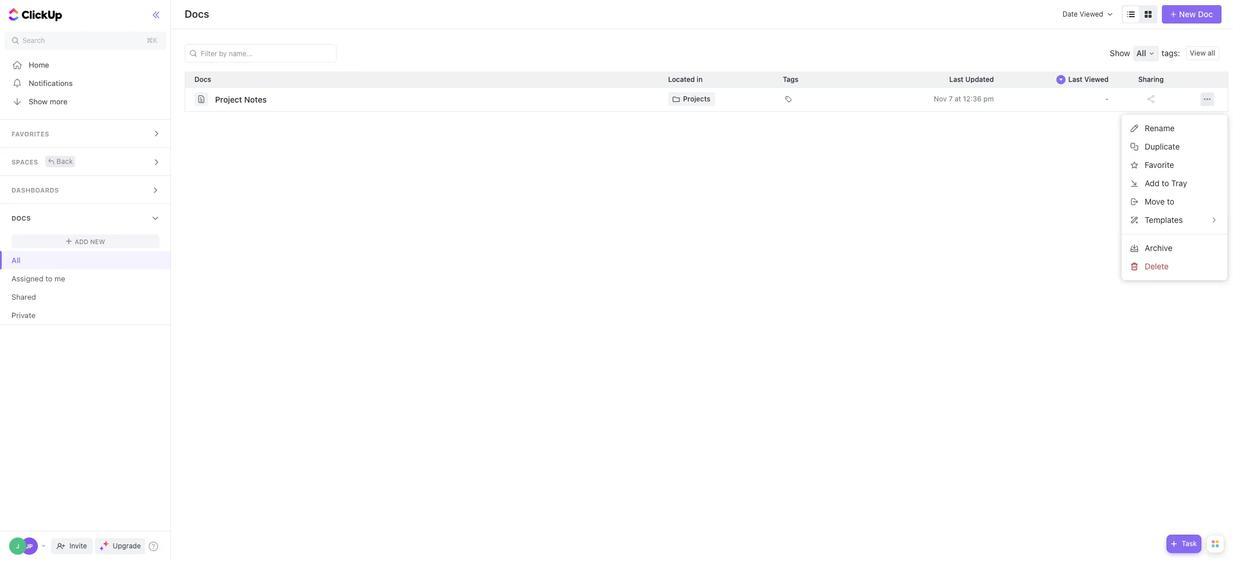 Task type: describe. For each thing, give the bounding box(es) containing it.
viewed
[[1085, 75, 1109, 84]]

pm
[[984, 95, 994, 103]]

add to tray
[[1145, 178, 1188, 188]]

tray
[[1172, 178, 1188, 188]]

sharing
[[1139, 75, 1164, 84]]

add new
[[75, 238, 105, 245]]

notes
[[244, 94, 267, 104]]

home link
[[0, 56, 171, 74]]

me
[[54, 274, 65, 283]]

upgrade link
[[95, 539, 145, 555]]

to for assigned
[[45, 274, 52, 283]]

tags
[[783, 75, 799, 84]]

shared
[[11, 292, 36, 301]]

located
[[668, 75, 695, 84]]

projects
[[683, 95, 711, 103]]

new
[[1179, 9, 1196, 19]]

task
[[1182, 540, 1197, 548]]

invite
[[69, 542, 87, 551]]

-
[[1106, 95, 1109, 103]]

rename
[[1145, 123, 1175, 133]]

new
[[90, 238, 105, 245]]

archive
[[1145, 243, 1173, 253]]

sidebar navigation
[[0, 0, 171, 562]]

notifications link
[[0, 74, 171, 92]]

duplicate button
[[1127, 138, 1223, 156]]

add to tray button
[[1127, 174, 1223, 193]]

add for add to tray
[[1145, 178, 1160, 188]]

at
[[955, 95, 961, 103]]

notifications
[[29, 78, 73, 87]]

templates button
[[1127, 211, 1223, 229]]

nov 7 at 12:36 pm
[[934, 95, 994, 103]]

rename button
[[1127, 119, 1223, 138]]

add for add new
[[75, 238, 88, 245]]

back
[[57, 157, 73, 166]]

upgrade
[[113, 542, 141, 551]]

doc
[[1198, 9, 1213, 19]]

last viewed
[[1069, 75, 1109, 84]]

templates button
[[1127, 211, 1223, 229]]

private
[[11, 311, 36, 320]]

project notes
[[215, 94, 267, 104]]

12:36
[[963, 95, 982, 103]]

duplicate
[[1145, 142, 1180, 151]]

nov
[[934, 95, 947, 103]]

move to
[[1145, 197, 1175, 207]]

favorite
[[1145, 160, 1174, 170]]

new doc
[[1179, 9, 1213, 19]]

templates
[[1145, 215, 1183, 225]]



Task type: locate. For each thing, give the bounding box(es) containing it.
1 last from the left
[[950, 75, 964, 84]]

docs inside sidebar navigation
[[11, 215, 31, 222]]

add left new
[[75, 238, 88, 245]]

show for show more
[[29, 97, 48, 106]]

1 vertical spatial to
[[1167, 197, 1175, 207]]

to inside sidebar navigation
[[45, 274, 52, 283]]

0 horizontal spatial add
[[75, 238, 88, 245]]

2 vertical spatial to
[[45, 274, 52, 283]]

favorites button
[[0, 120, 171, 147]]

projects link
[[668, 92, 715, 106]]

assigned
[[11, 274, 43, 283]]

archive button
[[1127, 239, 1223, 258]]

show
[[1110, 48, 1131, 58], [29, 97, 48, 106]]

last for last viewed
[[1069, 75, 1083, 84]]

to left tray
[[1162, 178, 1170, 188]]

delete button
[[1127, 258, 1223, 276]]

located in
[[668, 75, 703, 84]]

show inside sidebar navigation
[[29, 97, 48, 106]]

back link
[[45, 156, 75, 167]]

favorite button
[[1127, 156, 1223, 174]]

dashboards
[[11, 186, 59, 194]]

2 last from the left
[[1069, 75, 1083, 84]]

1 vertical spatial show
[[29, 97, 48, 106]]

show left tags
[[1110, 48, 1131, 58]]

move to button
[[1127, 193, 1223, 211]]

7
[[949, 95, 953, 103]]

add inside button
[[1145, 178, 1160, 188]]

docs
[[185, 8, 209, 20], [11, 215, 31, 222]]

assigned to me
[[11, 274, 65, 283]]

add
[[1145, 178, 1160, 188], [75, 238, 88, 245]]

0 vertical spatial show
[[1110, 48, 1131, 58]]

1 vertical spatial add
[[75, 238, 88, 245]]

0 horizontal spatial docs
[[11, 215, 31, 222]]

project
[[215, 94, 242, 104]]

show for show
[[1110, 48, 1131, 58]]

in
[[697, 75, 703, 84]]

favorites
[[11, 130, 49, 138]]

0 horizontal spatial show
[[29, 97, 48, 106]]

updated
[[966, 75, 994, 84]]

show left the more
[[29, 97, 48, 106]]

0 horizontal spatial last
[[950, 75, 964, 84]]

home
[[29, 60, 49, 69]]

1 horizontal spatial docs
[[185, 8, 209, 20]]

1 horizontal spatial add
[[1145, 178, 1160, 188]]

move to button
[[1127, 193, 1223, 211]]

to for add
[[1162, 178, 1170, 188]]

move
[[1145, 197, 1165, 207]]

last updated
[[950, 75, 994, 84]]

1 horizontal spatial show
[[1110, 48, 1131, 58]]

show more
[[29, 97, 67, 106]]

add up move
[[1145, 178, 1160, 188]]

tags
[[1162, 48, 1178, 58]]

delete
[[1145, 262, 1169, 271]]

to right move
[[1167, 197, 1175, 207]]

1 horizontal spatial last
[[1069, 75, 1083, 84]]

to for move
[[1167, 197, 1175, 207]]

tags :
[[1162, 48, 1180, 58]]

all
[[11, 256, 21, 265]]

last up at
[[950, 75, 964, 84]]

last for last updated
[[950, 75, 964, 84]]

1 vertical spatial docs
[[11, 215, 31, 222]]

more
[[50, 97, 67, 106]]

0 vertical spatial add
[[1145, 178, 1160, 188]]

⌘k
[[147, 36, 157, 45]]

Filter by name... text field
[[191, 45, 333, 62]]

last left viewed
[[1069, 75, 1083, 84]]

add inside sidebar navigation
[[75, 238, 88, 245]]

0 vertical spatial docs
[[185, 8, 209, 20]]

0 vertical spatial to
[[1162, 178, 1170, 188]]

to
[[1162, 178, 1170, 188], [1167, 197, 1175, 207], [45, 274, 52, 283]]

:
[[1178, 48, 1180, 58]]

to left me
[[45, 274, 52, 283]]

search
[[22, 36, 45, 45]]

last
[[950, 75, 964, 84], [1069, 75, 1083, 84]]

to inside dropdown button
[[1167, 197, 1175, 207]]



Task type: vqa. For each thing, say whether or not it's contained in the screenshot.
the top with
no



